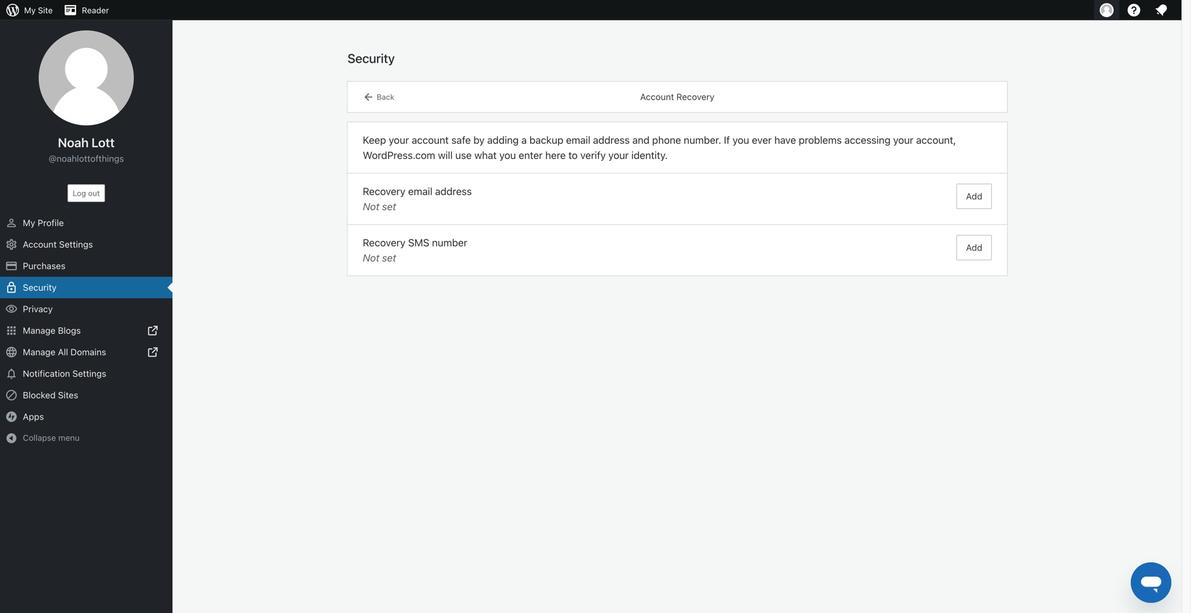 Task type: describe. For each thing, give the bounding box(es) containing it.
reader
[[82, 5, 109, 15]]

log
[[73, 189, 86, 198]]

identity.
[[631, 149, 668, 161]]

my profile link
[[0, 212, 173, 234]]

security main content
[[348, 50, 1007, 276]]

reader link
[[58, 0, 114, 20]]

notifications image
[[5, 368, 18, 381]]

all
[[58, 347, 68, 358]]

account settings link
[[0, 234, 173, 256]]

if
[[724, 134, 730, 146]]

settings for notification settings
[[72, 369, 106, 379]]

blogs
[[58, 326, 81, 336]]

security inside security "main content"
[[348, 51, 395, 66]]

what
[[474, 149, 497, 161]]

1 horizontal spatial your
[[608, 149, 629, 161]]

collapse
[[23, 433, 56, 443]]

add button for recovery sms number
[[957, 235, 992, 261]]

recovery sms number not set
[[363, 237, 467, 264]]

back link
[[363, 89, 394, 105]]

noah lott @ noahlottofthings
[[49, 135, 124, 164]]

recovery for recovery email address not set
[[363, 186, 405, 198]]

sites
[[58, 390, 78, 401]]

problems
[[799, 134, 842, 146]]

notification settings
[[23, 369, 106, 379]]

1 vertical spatial security
[[23, 283, 57, 293]]

manage blogs
[[23, 326, 81, 336]]

add button for recovery email address
[[957, 184, 992, 209]]

to
[[568, 149, 578, 161]]

blocked sites link
[[0, 385, 173, 407]]

blocked
[[23, 390, 56, 401]]

back
[[377, 93, 394, 101]]

block image
[[5, 389, 18, 402]]

by
[[473, 134, 485, 146]]

0 horizontal spatial you
[[499, 149, 516, 161]]

account recovery
[[640, 92, 714, 102]]

adding
[[487, 134, 519, 146]]

and
[[632, 134, 650, 146]]

privacy
[[23, 304, 53, 315]]

a
[[521, 134, 527, 146]]

sms
[[408, 237, 429, 249]]

my for my site
[[24, 5, 36, 15]]

log out
[[73, 189, 100, 198]]

ever
[[752, 134, 772, 146]]

here
[[545, 149, 566, 161]]

domains
[[70, 347, 106, 358]]

address inside keep your account safe by adding a backup email address and phone number. if you ever have problems accessing your account, wordpress.com will use what you enter here to verify your identity.
[[593, 134, 630, 146]]

visibility image
[[5, 303, 18, 316]]

add for number
[[966, 243, 982, 253]]

keep
[[363, 134, 386, 146]]

lott
[[92, 135, 115, 150]]

person image
[[5, 217, 18, 230]]

number
[[432, 237, 467, 249]]

not for recovery sms number not set
[[363, 252, 379, 264]]

recovery for recovery sms number not set
[[363, 237, 405, 249]]

manage blogs link
[[0, 320, 173, 342]]

set for email
[[382, 201, 396, 213]]

security link
[[0, 277, 173, 299]]

apps
[[23, 412, 44, 422]]



Task type: locate. For each thing, give the bounding box(es) containing it.
privacy link
[[0, 299, 173, 320]]

noahlottofthings
[[57, 153, 124, 164]]

add button
[[957, 184, 992, 209], [957, 235, 992, 261]]

security
[[348, 51, 395, 66], [23, 283, 57, 293]]

not inside recovery email address not set
[[363, 201, 379, 213]]

have
[[774, 134, 796, 146]]

verify
[[580, 149, 606, 161]]

account inside the account settings "link"
[[23, 239, 57, 250]]

my
[[24, 5, 36, 15], [23, 218, 35, 228]]

accessing
[[844, 134, 891, 146]]

profile
[[38, 218, 64, 228]]

your up wordpress.com
[[389, 134, 409, 146]]

site
[[38, 5, 53, 15]]

account
[[640, 92, 674, 102], [23, 239, 57, 250]]

my profile
[[23, 218, 64, 228]]

security up privacy
[[23, 283, 57, 293]]

recovery inside recovery sms number not set
[[363, 237, 405, 249]]

1 horizontal spatial account
[[640, 92, 674, 102]]

account
[[412, 134, 449, 146]]

collapse menu link
[[0, 428, 173, 449]]

will
[[438, 149, 453, 161]]

add
[[966, 191, 982, 202], [966, 243, 982, 253]]

account,
[[916, 134, 956, 146]]

noah lott image
[[39, 30, 134, 126]]

2 not from the top
[[363, 252, 379, 264]]

language image
[[5, 346, 18, 359]]

1 vertical spatial add button
[[957, 235, 992, 261]]

settings
[[59, 239, 93, 250], [72, 369, 106, 379]]

you down adding
[[499, 149, 516, 161]]

recovery inside recovery email address not set
[[363, 186, 405, 198]]

recovery email address not set
[[363, 186, 472, 213]]

@
[[49, 153, 57, 164]]

email up to
[[566, 134, 590, 146]]

0 vertical spatial manage
[[23, 326, 55, 336]]

0 vertical spatial add button
[[957, 184, 992, 209]]

set for sms
[[382, 252, 396, 264]]

0 vertical spatial my
[[24, 5, 36, 15]]

1 vertical spatial settings
[[72, 369, 106, 379]]

manage down privacy
[[23, 326, 55, 336]]

manage all domains link
[[0, 342, 173, 363]]

email inside recovery email address not set
[[408, 186, 432, 198]]

1 vertical spatial email
[[408, 186, 432, 198]]

number.
[[684, 134, 721, 146]]

1 horizontal spatial you
[[733, 134, 749, 146]]

0 vertical spatial security
[[348, 51, 395, 66]]

0 horizontal spatial your
[[389, 134, 409, 146]]

settings down my profile link
[[59, 239, 93, 250]]

not
[[363, 201, 379, 213], [363, 252, 379, 264]]

0 vertical spatial not
[[363, 201, 379, 213]]

notification settings link
[[0, 363, 173, 385]]

recovery up the number.
[[676, 92, 714, 102]]

account settings
[[23, 239, 93, 250]]

email inside keep your account safe by adding a backup email address and phone number. if you ever have problems accessing your account, wordpress.com will use what you enter here to verify your identity.
[[566, 134, 590, 146]]

recovery left the sms at left top
[[363, 237, 405, 249]]

phone
[[652, 134, 681, 146]]

address down will
[[435, 186, 472, 198]]

manage
[[23, 326, 55, 336], [23, 347, 55, 358]]

address
[[593, 134, 630, 146], [435, 186, 472, 198]]

manage all domains
[[23, 347, 106, 358]]

lock image
[[5, 282, 18, 294]]

menu
[[58, 433, 80, 443]]

1 vertical spatial not
[[363, 252, 379, 264]]

account for account settings
[[23, 239, 57, 250]]

0 vertical spatial add
[[966, 191, 982, 202]]

1 not from the top
[[363, 201, 379, 213]]

1 set from the top
[[382, 201, 396, 213]]

my profile image
[[1100, 3, 1114, 17]]

safe
[[451, 134, 471, 146]]

manage up notification
[[23, 347, 55, 358]]

account up phone
[[640, 92, 674, 102]]

manage for manage all domains
[[23, 347, 55, 358]]

you right if
[[733, 134, 749, 146]]

set inside recovery email address not set
[[382, 201, 396, 213]]

purchases
[[23, 261, 66, 271]]

use
[[455, 149, 472, 161]]

notification
[[23, 369, 70, 379]]

my site
[[24, 5, 53, 15]]

email down wordpress.com
[[408, 186, 432, 198]]

settings down domains
[[72, 369, 106, 379]]

add for address
[[966, 191, 982, 202]]

my left site on the top of the page
[[24, 5, 36, 15]]

apps link
[[0, 407, 173, 428]]

account inside security "main content"
[[640, 92, 674, 102]]

1 horizontal spatial security
[[348, 51, 395, 66]]

0 vertical spatial recovery
[[676, 92, 714, 102]]

1 add from the top
[[966, 191, 982, 202]]

not inside recovery sms number not set
[[363, 252, 379, 264]]

0 vertical spatial email
[[566, 134, 590, 146]]

security up back link
[[348, 51, 395, 66]]

credit_card image
[[5, 260, 18, 273]]

not for recovery email address not set
[[363, 201, 379, 213]]

0 vertical spatial address
[[593, 134, 630, 146]]

apps image
[[5, 325, 18, 337]]

0 horizontal spatial account
[[23, 239, 57, 250]]

account for account recovery
[[640, 92, 674, 102]]

2 set from the top
[[382, 252, 396, 264]]

manage your notifications image
[[1154, 3, 1169, 18]]

1 add button from the top
[[957, 184, 992, 209]]

manage for manage blogs
[[23, 326, 55, 336]]

0 vertical spatial you
[[733, 134, 749, 146]]

1 manage from the top
[[23, 326, 55, 336]]

0 vertical spatial account
[[640, 92, 674, 102]]

1 horizontal spatial email
[[566, 134, 590, 146]]

my site link
[[0, 0, 58, 20]]

2 add button from the top
[[957, 235, 992, 261]]

recovery
[[676, 92, 714, 102], [363, 186, 405, 198], [363, 237, 405, 249]]

0 horizontal spatial address
[[435, 186, 472, 198]]

set
[[382, 201, 396, 213], [382, 252, 396, 264]]

1 vertical spatial manage
[[23, 347, 55, 358]]

you
[[733, 134, 749, 146], [499, 149, 516, 161]]

enter
[[519, 149, 543, 161]]

recovery down wordpress.com
[[363, 186, 405, 198]]

help image
[[1126, 3, 1142, 18]]

out
[[88, 189, 100, 198]]

my right person icon on the top left
[[23, 218, 35, 228]]

settings image
[[5, 238, 18, 251]]

address inside recovery email address not set
[[435, 186, 472, 198]]

0 horizontal spatial email
[[408, 186, 432, 198]]

1 vertical spatial you
[[499, 149, 516, 161]]

email
[[566, 134, 590, 146], [408, 186, 432, 198]]

log out button
[[68, 185, 105, 202]]

1 vertical spatial recovery
[[363, 186, 405, 198]]

2 add from the top
[[966, 243, 982, 253]]

2 vertical spatial recovery
[[363, 237, 405, 249]]

1 vertical spatial account
[[23, 239, 57, 250]]

2 horizontal spatial your
[[893, 134, 913, 146]]

1 vertical spatial my
[[23, 218, 35, 228]]

wordpress.com
[[363, 149, 435, 161]]

settings for account settings
[[59, 239, 93, 250]]

2 manage from the top
[[23, 347, 55, 358]]

1 horizontal spatial address
[[593, 134, 630, 146]]

1 vertical spatial address
[[435, 186, 472, 198]]

account down my profile at the top
[[23, 239, 57, 250]]

purchases link
[[0, 256, 173, 277]]

noah
[[58, 135, 89, 150]]

keep your account safe by adding a backup email address and phone number. if you ever have problems accessing your account, wordpress.com will use what you enter here to verify your identity.
[[363, 134, 956, 161]]

your right verify
[[608, 149, 629, 161]]

backup
[[529, 134, 563, 146]]

1 vertical spatial add
[[966, 243, 982, 253]]

your left account,
[[893, 134, 913, 146]]

settings inside "link"
[[59, 239, 93, 250]]

blocked sites
[[23, 390, 78, 401]]

set inside recovery sms number not set
[[382, 252, 396, 264]]

0 horizontal spatial security
[[23, 283, 57, 293]]

1 vertical spatial set
[[382, 252, 396, 264]]

0 vertical spatial set
[[382, 201, 396, 213]]

address up verify
[[593, 134, 630, 146]]

my for my profile
[[23, 218, 35, 228]]

0 vertical spatial settings
[[59, 239, 93, 250]]

collapse menu
[[23, 433, 80, 443]]

your
[[389, 134, 409, 146], [893, 134, 913, 146], [608, 149, 629, 161]]



Task type: vqa. For each thing, say whether or not it's contained in the screenshot.
the top email
yes



